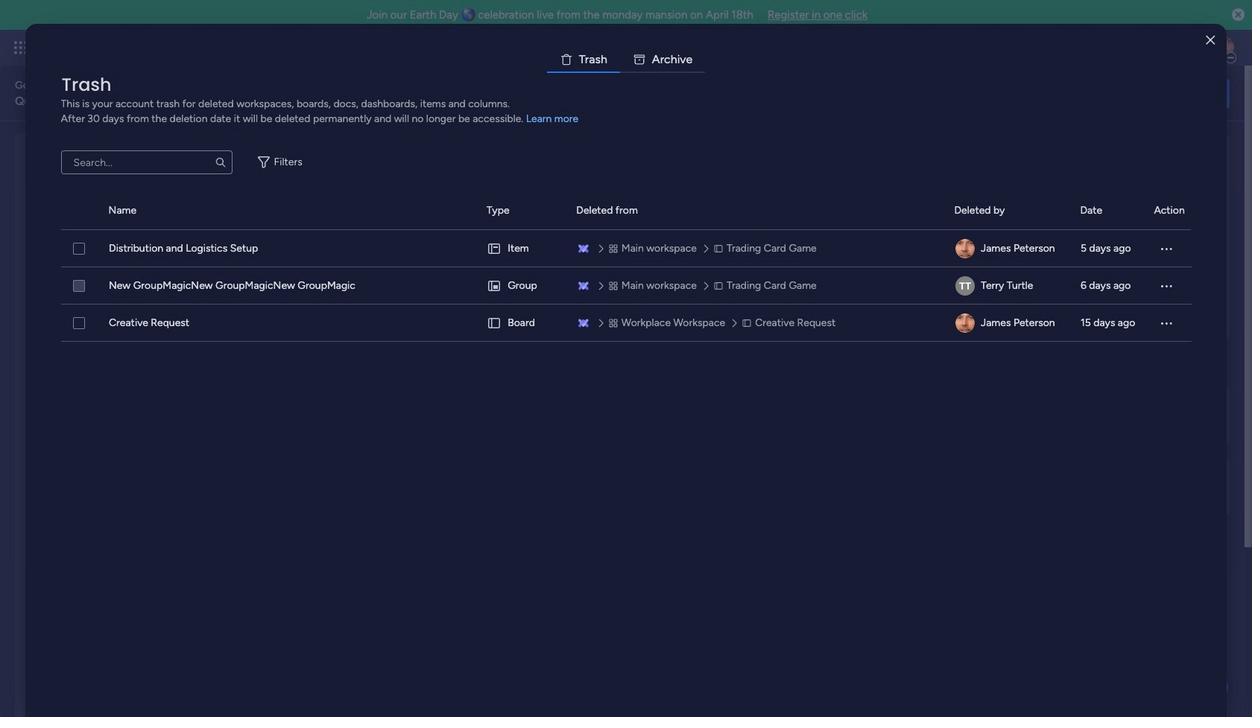 Task type: describe. For each thing, give the bounding box(es) containing it.
6 column header from the left
[[1080, 192, 1136, 230]]

component image
[[748, 325, 762, 339]]

3 column header from the left
[[487, 192, 559, 230]]

add to favorites image
[[697, 302, 712, 317]]

3 row from the top
[[61, 305, 1192, 342]]

1 add to favorites image from the left
[[233, 302, 248, 317]]

terry turtle image
[[955, 277, 975, 296]]

2 add to favorites image from the left
[[465, 302, 480, 317]]

public board image for 1st add to favorites image from the left
[[51, 302, 68, 318]]

getting started element
[[1006, 386, 1230, 445]]

1 column header from the left
[[61, 192, 91, 230]]

2 column header from the left
[[109, 192, 469, 230]]

public board image for third add to favorites image from left
[[748, 302, 765, 318]]

close image
[[1206, 35, 1215, 46]]

7 column header from the left
[[1154, 192, 1192, 230]]

1 row from the top
[[61, 230, 1192, 268]]

0 horizontal spatial james peterson image
[[955, 239, 975, 259]]

public board image for add to favorites icon
[[516, 302, 532, 318]]



Task type: vqa. For each thing, say whether or not it's contained in the screenshot.
Menu MENU
no



Task type: locate. For each thing, give the bounding box(es) containing it.
row group
[[61, 192, 1192, 230]]

1 horizontal spatial public board image
[[748, 302, 765, 318]]

2 row from the top
[[61, 268, 1192, 305]]

cell
[[487, 230, 559, 268], [955, 230, 1063, 268], [1154, 230, 1192, 268], [487, 268, 559, 305], [955, 268, 1063, 305], [1154, 268, 1192, 305], [487, 305, 559, 342], [955, 305, 1063, 342], [1154, 305, 1192, 342]]

1 public board image from the left
[[51, 302, 68, 318]]

quick search results list box
[[33, 169, 971, 367]]

2 public board image from the left
[[516, 302, 532, 318]]

1 vertical spatial james peterson image
[[955, 239, 975, 259]]

0 vertical spatial james peterson image
[[1211, 36, 1235, 60]]

2 horizontal spatial add to favorites image
[[930, 302, 945, 317]]

1 horizontal spatial add to favorites image
[[465, 302, 480, 317]]

component image
[[516, 325, 529, 339]]

add to favorites image
[[233, 302, 248, 317], [465, 302, 480, 317], [930, 302, 945, 317]]

0 horizontal spatial public board image
[[51, 302, 68, 318]]

Search for items in the recycle bin search field
[[61, 151, 232, 174]]

4 column header from the left
[[577, 192, 937, 230]]

1 horizontal spatial james peterson image
[[1211, 36, 1235, 60]]

column header
[[61, 192, 91, 230], [109, 192, 469, 230], [487, 192, 559, 230], [577, 192, 937, 230], [955, 192, 1063, 230], [1080, 192, 1136, 230], [1154, 192, 1192, 230]]

2 public board image from the left
[[748, 302, 765, 318]]

row
[[61, 230, 1192, 268], [61, 268, 1192, 305], [61, 305, 1192, 342]]

5 column header from the left
[[955, 192, 1063, 230]]

None search field
[[61, 151, 232, 174]]

1 image
[[1032, 31, 1045, 47]]

templates image image
[[1020, 142, 1217, 245]]

public board image
[[284, 302, 300, 318], [516, 302, 532, 318]]

public board image for 2nd add to favorites image from left
[[284, 302, 300, 318]]

table
[[61, 192, 1192, 694]]

1 public board image from the left
[[284, 302, 300, 318]]

0 horizontal spatial add to favorites image
[[233, 302, 248, 317]]

search image
[[214, 157, 226, 168]]

james peterson image
[[1211, 36, 1235, 60], [955, 239, 975, 259]]

james peterson image
[[955, 314, 975, 333]]

help center element
[[1006, 457, 1230, 517]]

select product image
[[13, 40, 28, 55]]

public board image
[[51, 302, 68, 318], [748, 302, 765, 318]]

0 horizontal spatial public board image
[[284, 302, 300, 318]]

1 horizontal spatial public board image
[[516, 302, 532, 318]]

3 add to favorites image from the left
[[930, 302, 945, 317]]



